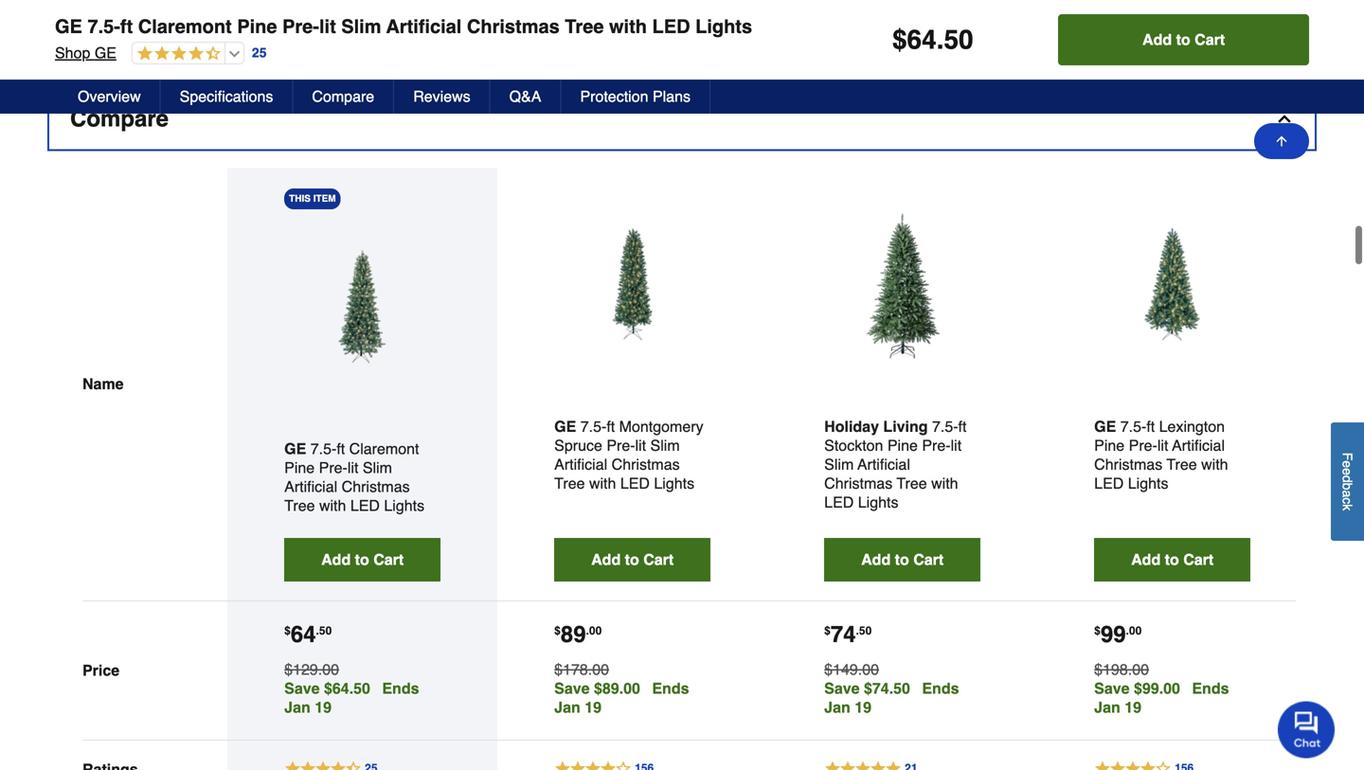 Task type: locate. For each thing, give the bounding box(es) containing it.
with inside 7.5-ft stockton pine pre-lit slim artificial christmas tree with led lights
[[932, 475, 958, 492]]

ends jan 19 down $198.00
[[1095, 680, 1229, 716]]

3 save from the left
[[825, 680, 860, 697]]

slim
[[341, 16, 381, 37], [651, 437, 680, 454], [825, 456, 854, 473], [363, 459, 392, 477]]

1 00 from the left
[[589, 624, 602, 638]]

1 19 from the left
[[315, 699, 332, 716]]

compare
[[312, 88, 374, 105], [70, 106, 169, 132]]

compare down the overview
[[70, 106, 169, 132]]

00 right 89
[[589, 624, 602, 638]]

tree inside 7.5-ft lexington pine pre-lit artificial christmas tree with led lights
[[1167, 456, 1197, 473]]

19 for 99
[[1125, 699, 1142, 716]]

arrow up image
[[1274, 134, 1290, 149]]

0 horizontal spatial 50
[[319, 624, 332, 638]]

3 jan from the left
[[825, 699, 851, 716]]

christmas for 7.5-ft montgomery spruce pre-lit slim artificial christmas tree with led lights
[[612, 456, 680, 473]]

specifications
[[180, 88, 273, 105]]

7.5- inside 7.5-ft lexington pine pre-lit artificial christmas tree with led lights
[[1121, 418, 1147, 435]]

price
[[82, 662, 120, 679]]

7.5- inside 7.5-ft claremont pine pre-lit slim artificial christmas tree with led lights
[[311, 440, 337, 458]]

add to cart button for 7.5-ft stockton pine pre-lit slim artificial christmas tree with led lights
[[825, 538, 981, 582]]

19 down save $99.00
[[1125, 699, 1142, 716]]

. inside $ 99 . 00
[[1126, 624, 1129, 638]]

00 for 89
[[589, 624, 602, 638]]

save down $178.00
[[554, 680, 590, 697]]

19 for 64
[[315, 699, 332, 716]]

ends for 74
[[922, 680, 959, 697]]

protection
[[580, 88, 649, 105]]

00 inside $ 99 . 00
[[1129, 624, 1142, 638]]

led inside 7.5-ft stockton pine pre-lit slim artificial christmas tree with led lights
[[825, 494, 854, 511]]

89
[[561, 622, 586, 648]]

1 vertical spatial claremont
[[349, 440, 419, 458]]

lit for 7.5-ft claremont pine pre-lit slim artificial christmas tree with led lights
[[348, 459, 359, 477]]

artificial inside 7.5-ft stockton pine pre-lit slim artificial christmas tree with led lights
[[858, 456, 910, 473]]

slim for 7.5-ft stockton pine pre-lit slim artificial christmas tree with led lights
[[825, 456, 854, 473]]

lights for 7.5-ft claremont pine pre-lit slim artificial christmas tree with led lights
[[384, 497, 425, 514]]

19
[[315, 699, 332, 716], [585, 699, 602, 716], [855, 699, 872, 716], [1125, 699, 1142, 716]]

pine
[[237, 16, 277, 37], [888, 437, 918, 454], [1095, 437, 1125, 454], [284, 459, 315, 477]]

. for save $99.00
[[1126, 624, 1129, 638]]

pre- inside 7.5-ft claremont pine pre-lit slim artificial christmas tree with led lights
[[319, 459, 348, 477]]

19 for 74
[[855, 699, 872, 716]]

pre- for 7.5-ft claremont pine pre-lit slim artificial christmas tree with led lights
[[319, 459, 348, 477]]

artificial for 7.5-ft claremont pine pre-lit slim artificial christmas tree with led lights
[[284, 478, 337, 496]]

1 jan from the left
[[284, 699, 311, 716]]

save down $149.00
[[825, 680, 860, 697]]

christmas inside 7.5-ft montgomery spruce pre-lit slim artificial christmas tree with led lights
[[612, 456, 680, 473]]

0 horizontal spatial $ 64 . 50
[[284, 622, 332, 648]]

stockton
[[825, 437, 883, 454]]

7.5-ft montgomery spruce pre-lit slim artificial christmas tree with led lights
[[554, 418, 704, 492]]

compare down ge 7.5-ft claremont pine pre-lit slim artificial christmas tree with led lights
[[312, 88, 374, 105]]

ends right $74.50 at the right of page
[[922, 680, 959, 697]]

7.5- for 7.5-ft montgomery spruce pre-lit slim artificial christmas tree with led lights
[[581, 418, 607, 435]]

50
[[944, 25, 974, 55], [319, 624, 332, 638], [859, 624, 872, 638]]

with inside 7.5-ft montgomery spruce pre-lit slim artificial christmas tree with led lights
[[589, 475, 616, 492]]

tree for 7.5-ft montgomery spruce pre-lit slim artificial christmas tree with led lights
[[554, 475, 585, 492]]

christmas for 7.5-ft stockton pine pre-lit slim artificial christmas tree with led lights
[[825, 475, 893, 492]]

jan down save $99.00
[[1095, 699, 1121, 716]]

. inside $ 89 . 00
[[586, 624, 589, 638]]

montgomery
[[619, 418, 704, 435]]

lights
[[696, 16, 752, 37], [654, 475, 695, 492], [1128, 475, 1169, 492], [858, 494, 899, 511], [384, 497, 425, 514]]

pre- for 7.5-ft lexington pine pre-lit artificial christmas tree with led lights
[[1129, 437, 1158, 454]]

artificial for 7.5-ft montgomery spruce pre-lit slim artificial christmas tree with led lights
[[554, 456, 608, 473]]

with for 7.5-ft montgomery spruce pre-lit slim artificial christmas tree with led lights
[[589, 475, 616, 492]]

slim inside 7.5-ft claremont pine pre-lit slim artificial christmas tree with led lights
[[363, 459, 392, 477]]

1 horizontal spatial 00
[[1129, 624, 1142, 638]]

lights inside 7.5-ft claremont pine pre-lit slim artificial christmas tree with led lights
[[384, 497, 425, 514]]

tree
[[565, 16, 604, 37], [1167, 456, 1197, 473], [554, 475, 585, 492], [897, 475, 927, 492], [284, 497, 315, 514]]

3 ends from the left
[[922, 680, 959, 697]]

slim inside 7.5-ft montgomery spruce pre-lit slim artificial christmas tree with led lights
[[651, 437, 680, 454]]

19 down save $64.50
[[315, 699, 332, 716]]

3 ends jan 19 from the left
[[825, 680, 959, 716]]

lit inside 7.5-ft claremont pine pre-lit slim artificial christmas tree with led lights
[[348, 459, 359, 477]]

tree inside 7.5-ft montgomery spruce pre-lit slim artificial christmas tree with led lights
[[554, 475, 585, 492]]

pine inside 7.5-ft claremont pine pre-lit slim artificial christmas tree with led lights
[[284, 459, 315, 477]]

c
[[1340, 498, 1355, 504]]

0 horizontal spatial 00
[[589, 624, 602, 638]]

plans
[[653, 88, 691, 105]]

ends right $89.00
[[652, 680, 689, 697]]

cart
[[1195, 31, 1225, 48], [374, 551, 404, 568], [644, 551, 674, 568], [914, 551, 944, 568], [1184, 551, 1214, 568]]

ends jan 19 down $129.00
[[284, 680, 419, 716]]

pine inside 7.5-ft stockton pine pre-lit slim artificial christmas tree with led lights
[[888, 437, 918, 454]]

lit inside 7.5-ft stockton pine pre-lit slim artificial christmas tree with led lights
[[951, 437, 962, 454]]

ge for 7.5-ft montgomery spruce pre-lit slim artificial christmas tree with led lights
[[554, 418, 576, 435]]

jan
[[284, 699, 311, 716], [554, 699, 581, 716], [825, 699, 851, 716], [1095, 699, 1121, 716]]

claremont
[[138, 16, 232, 37], [349, 440, 419, 458]]

$149.00
[[825, 661, 879, 678]]

artificial inside 7.5-ft claremont pine pre-lit slim artificial christmas tree with led lights
[[284, 478, 337, 496]]

ge for 7.5-ft claremont pine pre-lit slim artificial christmas tree with led lights
[[284, 440, 306, 458]]

3 19 from the left
[[855, 699, 872, 716]]

christmas for 7.5-ft claremont pine pre-lit slim artificial christmas tree with led lights
[[342, 478, 410, 496]]

ft inside 7.5-ft stockton pine pre-lit slim artificial christmas tree with led lights
[[958, 418, 967, 435]]

ge 7.5-ft claremont pine pre-lit slim artificial christmas tree with led lights image
[[284, 228, 441, 385]]

25
[[252, 45, 267, 60]]

add for 7.5-ft stockton pine pre-lit slim artificial christmas tree with led lights
[[861, 551, 891, 568]]

ft for 7.5-ft stockton pine pre-lit slim artificial christmas tree with led lights
[[958, 418, 967, 435]]

lit inside 7.5-ft lexington pine pre-lit artificial christmas tree with led lights
[[1158, 437, 1169, 454]]

save $89.00
[[554, 680, 640, 697]]

add to cart for 7.5-ft stockton pine pre-lit slim artificial christmas tree with led lights
[[861, 551, 944, 568]]

ft inside 7.5-ft montgomery spruce pre-lit slim artificial christmas tree with led lights
[[607, 418, 615, 435]]

2 ends jan 19 from the left
[[554, 680, 689, 716]]

chat invite button image
[[1278, 701, 1336, 758]]

0 vertical spatial claremont
[[138, 16, 232, 37]]

2 jan from the left
[[554, 699, 581, 716]]

ends right $99.00
[[1192, 680, 1229, 697]]

. inside $ 74 . 50
[[856, 624, 859, 638]]

4 save from the left
[[1095, 680, 1130, 697]]

e up "d"
[[1340, 461, 1355, 468]]

protection plans
[[580, 88, 691, 105]]

4 ends jan 19 from the left
[[1095, 680, 1229, 716]]

slim for 7.5-ft montgomery spruce pre-lit slim artificial christmas tree with led lights
[[651, 437, 680, 454]]

led for 7.5-ft claremont pine pre-lit slim artificial christmas tree with led lights
[[350, 497, 380, 514]]

to for 7.5-ft lexington pine pre-lit artificial christmas tree with led lights
[[1165, 551, 1179, 568]]

2 e from the top
[[1340, 468, 1355, 475]]

led inside 7.5-ft claremont pine pre-lit slim artificial christmas tree with led lights
[[350, 497, 380, 514]]

cart for 7.5-ft montgomery spruce pre-lit slim artificial christmas tree with led lights
[[644, 551, 674, 568]]

holiday
[[825, 418, 879, 435]]

artificial for 7.5-ft stockton pine pre-lit slim artificial christmas tree with led lights
[[858, 456, 910, 473]]

f e e d b a c k button
[[1331, 422, 1364, 541]]

artificial inside 7.5-ft lexington pine pre-lit artificial christmas tree with led lights
[[1172, 437, 1225, 454]]

$ for save $64.50
[[284, 624, 291, 638]]

artificial
[[386, 16, 462, 37], [1172, 437, 1225, 454], [554, 456, 608, 473], [858, 456, 910, 473], [284, 478, 337, 496]]

1 e from the top
[[1340, 461, 1355, 468]]

00 right 99
[[1129, 624, 1142, 638]]

4.4 stars image
[[133, 45, 221, 63]]

7.5-
[[88, 16, 120, 37], [581, 418, 607, 435], [932, 418, 958, 435], [1121, 418, 1147, 435], [311, 440, 337, 458]]

$ 64 . 50
[[893, 25, 974, 55], [284, 622, 332, 648]]

jan down save $74.50
[[825, 699, 851, 716]]

$ inside $ 99 . 00
[[1095, 624, 1101, 638]]

$ 74 . 50
[[825, 622, 872, 648]]

ft inside 7.5-ft lexington pine pre-lit artificial christmas tree with led lights
[[1147, 418, 1155, 435]]

with for 7.5-ft stockton pine pre-lit slim artificial christmas tree with led lights
[[932, 475, 958, 492]]

1 save from the left
[[284, 680, 320, 697]]

save
[[284, 680, 320, 697], [554, 680, 590, 697], [825, 680, 860, 697], [1095, 680, 1130, 697]]

specifications button
[[161, 80, 293, 114]]

2 ends from the left
[[652, 680, 689, 697]]

50 inside $ 74 . 50
[[859, 624, 872, 638]]

0 horizontal spatial claremont
[[138, 16, 232, 37]]

4 jan from the left
[[1095, 699, 1121, 716]]

jan down save $89.00
[[554, 699, 581, 716]]

lit inside 7.5-ft montgomery spruce pre-lit slim artificial christmas tree with led lights
[[635, 437, 646, 454]]

4 19 from the left
[[1125, 699, 1142, 716]]

lights inside 7.5-ft montgomery spruce pre-lit slim artificial christmas tree with led lights
[[654, 475, 695, 492]]

slim inside 7.5-ft stockton pine pre-lit slim artificial christmas tree with led lights
[[825, 456, 854, 473]]

save down $198.00
[[1095, 680, 1130, 697]]

1 ends from the left
[[382, 680, 419, 697]]

lights inside 7.5-ft stockton pine pre-lit slim artificial christmas tree with led lights
[[858, 494, 899, 511]]

ends right $64.50
[[382, 680, 419, 697]]

lit
[[319, 16, 336, 37], [635, 437, 646, 454], [951, 437, 962, 454], [1158, 437, 1169, 454], [348, 459, 359, 477]]

19 down save $89.00
[[585, 699, 602, 716]]

christmas inside 7.5-ft claremont pine pre-lit slim artificial christmas tree with led lights
[[342, 478, 410, 496]]

64
[[907, 25, 937, 55], [291, 622, 316, 648]]

2 00 from the left
[[1129, 624, 1142, 638]]

50 for save $74.50
[[859, 624, 872, 638]]

christmas inside 7.5-ft stockton pine pre-lit slim artificial christmas tree with led lights
[[825, 475, 893, 492]]

save $74.50
[[825, 680, 910, 697]]

save down $129.00
[[284, 680, 320, 697]]

pre- inside 7.5-ft lexington pine pre-lit artificial christmas tree with led lights
[[1129, 437, 1158, 454]]

1 vertical spatial 64
[[291, 622, 316, 648]]

f e e d b a c k
[[1340, 453, 1355, 511]]

ft
[[120, 16, 133, 37], [607, 418, 615, 435], [958, 418, 967, 435], [1147, 418, 1155, 435], [337, 440, 345, 458]]

00
[[589, 624, 602, 638], [1129, 624, 1142, 638]]

7.5-ft stockton pine pre-lit slim artificial christmas tree with led lights
[[825, 418, 967, 511]]

ft inside 7.5-ft claremont pine pre-lit slim artificial christmas tree with led lights
[[337, 440, 345, 458]]

7.5- inside 7.5-ft stockton pine pre-lit slim artificial christmas tree with led lights
[[932, 418, 958, 435]]

tree inside 7.5-ft claremont pine pre-lit slim artificial christmas tree with led lights
[[284, 497, 315, 514]]

2 19 from the left
[[585, 699, 602, 716]]

2 save from the left
[[554, 680, 590, 697]]

ends
[[382, 680, 419, 697], [652, 680, 689, 697], [922, 680, 959, 697], [1192, 680, 1229, 697]]

pre- inside 7.5-ft stockton pine pre-lit slim artificial christmas tree with led lights
[[922, 437, 951, 454]]

e
[[1340, 461, 1355, 468], [1340, 468, 1355, 475]]

e up b
[[1340, 468, 1355, 475]]

$ for save $74.50
[[825, 624, 831, 638]]

1 vertical spatial $ 64 . 50
[[284, 622, 332, 648]]

jan for 89
[[554, 699, 581, 716]]

compare button
[[293, 80, 394, 114], [49, 90, 1315, 149]]

led
[[652, 16, 690, 37], [620, 475, 650, 492], [1095, 475, 1124, 492], [825, 494, 854, 511], [350, 497, 380, 514]]

pine for 7.5-ft stockton pine pre-lit slim artificial christmas tree with led lights
[[888, 437, 918, 454]]

ge
[[55, 16, 82, 37], [95, 44, 116, 62], [554, 418, 576, 435], [1095, 418, 1116, 435], [284, 440, 306, 458]]

ends jan 19
[[284, 680, 419, 716], [554, 680, 689, 716], [825, 680, 959, 716], [1095, 680, 1229, 716]]

1 horizontal spatial $ 64 . 50
[[893, 25, 974, 55]]

tree inside 7.5-ft stockton pine pre-lit slim artificial christmas tree with led lights
[[897, 475, 927, 492]]

pine for 7.5-ft claremont pine pre-lit slim artificial christmas tree with led lights
[[284, 459, 315, 477]]

1 ends jan 19 from the left
[[284, 680, 419, 716]]

$129.00
[[284, 661, 339, 678]]

lights inside 7.5-ft lexington pine pre-lit artificial christmas tree with led lights
[[1128, 475, 1169, 492]]

pre- for 7.5-ft montgomery spruce pre-lit slim artificial christmas tree with led lights
[[607, 437, 635, 454]]

christmas
[[467, 16, 560, 37], [612, 456, 680, 473], [1095, 456, 1163, 473], [825, 475, 893, 492], [342, 478, 410, 496]]

4 ends from the left
[[1192, 680, 1229, 697]]

74
[[831, 622, 856, 648]]

cart for 7.5-ft stockton pine pre-lit slim artificial christmas tree with led lights
[[914, 551, 944, 568]]

living
[[883, 418, 928, 435]]

1 horizontal spatial compare
[[312, 88, 374, 105]]

2 horizontal spatial 50
[[944, 25, 974, 55]]

pre-
[[282, 16, 319, 37], [607, 437, 635, 454], [922, 437, 951, 454], [1129, 437, 1158, 454], [319, 459, 348, 477]]

.
[[937, 25, 944, 55], [316, 624, 319, 638], [586, 624, 589, 638], [856, 624, 859, 638], [1126, 624, 1129, 638]]

$64.50
[[324, 680, 370, 697]]

pine inside 7.5-ft lexington pine pre-lit artificial christmas tree with led lights
[[1095, 437, 1125, 454]]

add
[[1143, 31, 1172, 48], [321, 551, 351, 568], [591, 551, 621, 568], [861, 551, 891, 568], [1131, 551, 1161, 568]]

. for save $64.50
[[316, 624, 319, 638]]

save for 89
[[554, 680, 590, 697]]

led inside 7.5-ft montgomery spruce pre-lit slim artificial christmas tree with led lights
[[620, 475, 650, 492]]

ge for 7.5-ft lexington pine pre-lit artificial christmas tree with led lights
[[1095, 418, 1116, 435]]

1 horizontal spatial 50
[[859, 624, 872, 638]]

pre- for 7.5-ft stockton pine pre-lit slim artificial christmas tree with led lights
[[922, 437, 951, 454]]

lit for 7.5-ft lexington pine pre-lit artificial christmas tree with led lights
[[1158, 437, 1169, 454]]

7.5- for 7.5-ft lexington pine pre-lit artificial christmas tree with led lights
[[1121, 418, 1147, 435]]

artificial inside 7.5-ft montgomery spruce pre-lit slim artificial christmas tree with led lights
[[554, 456, 608, 473]]

slim for 7.5-ft claremont pine pre-lit slim artificial christmas tree with led lights
[[363, 459, 392, 477]]

ends jan 19 down $178.00
[[554, 680, 689, 716]]

$ inside $ 74 . 50
[[825, 624, 831, 638]]

add to cart
[[1143, 31, 1225, 48], [321, 551, 404, 568], [591, 551, 674, 568], [861, 551, 944, 568], [1131, 551, 1214, 568]]

$
[[893, 25, 907, 55], [284, 624, 291, 638], [554, 624, 561, 638], [825, 624, 831, 638], [1095, 624, 1101, 638]]

jan down save $64.50
[[284, 699, 311, 716]]

00 inside $ 89 . 00
[[589, 624, 602, 638]]

add to cart for 7.5-ft lexington pine pre-lit artificial christmas tree with led lights
[[1131, 551, 1214, 568]]

1 horizontal spatial 64
[[907, 25, 937, 55]]

ends jan 19 for 89
[[554, 680, 689, 716]]

ends jan 19 down $149.00
[[825, 680, 959, 716]]

with
[[609, 16, 647, 37], [1202, 456, 1229, 473], [589, 475, 616, 492], [932, 475, 958, 492], [319, 497, 346, 514]]

ge 7.5-ft claremont pine pre-lit slim artificial christmas tree with led lights
[[55, 16, 752, 37]]

pre- inside 7.5-ft montgomery spruce pre-lit slim artificial christmas tree with led lights
[[607, 437, 635, 454]]

lexington
[[1159, 418, 1225, 435]]

19 down save $74.50
[[855, 699, 872, 716]]

with inside 7.5-ft claremont pine pre-lit slim artificial christmas tree with led lights
[[319, 497, 346, 514]]

add to cart button
[[1059, 14, 1309, 65], [284, 538, 441, 582], [554, 538, 711, 582], [825, 538, 981, 582], [1095, 538, 1251, 582]]

holiday living
[[825, 418, 928, 435]]

7.5-ft lexington pine pre-lit artificial christmas tree with led lights
[[1095, 418, 1229, 492]]

1 horizontal spatial claremont
[[349, 440, 419, 458]]

7.5- inside 7.5-ft montgomery spruce pre-lit slim artificial christmas tree with led lights
[[581, 418, 607, 435]]

00 for 99
[[1129, 624, 1142, 638]]

to
[[1176, 31, 1191, 48], [355, 551, 369, 568], [625, 551, 639, 568], [895, 551, 909, 568], [1165, 551, 1179, 568]]

$ for save $89.00
[[554, 624, 561, 638]]

$ inside $ 89 . 00
[[554, 624, 561, 638]]



Task type: vqa. For each thing, say whether or not it's contained in the screenshot.
the right Viewed
no



Task type: describe. For each thing, give the bounding box(es) containing it.
this
[[289, 193, 311, 204]]

$178.00
[[554, 661, 609, 678]]

a
[[1340, 490, 1355, 498]]

0 vertical spatial $ 64 . 50
[[893, 25, 974, 55]]

f
[[1340, 453, 1355, 461]]

19 for 89
[[585, 699, 602, 716]]

save $99.00
[[1095, 680, 1181, 697]]

lights for 7.5-ft montgomery spruce pre-lit slim artificial christmas tree with led lights
[[654, 475, 695, 492]]

with for 7.5-ft claremont pine pre-lit slim artificial christmas tree with led lights
[[319, 497, 346, 514]]

ends jan 19 for 64
[[284, 680, 419, 716]]

d
[[1340, 475, 1355, 483]]

$ 99 . 00
[[1095, 622, 1142, 648]]

shop
[[55, 44, 90, 62]]

ge 7.5-ft lexington pine pre-lit artificial christmas tree with led lights image
[[1095, 206, 1251, 362]]

add to cart for 7.5-ft montgomery spruce pre-lit slim artificial christmas tree with led lights
[[591, 551, 674, 568]]

tree for 7.5-ft claremont pine pre-lit slim artificial christmas tree with led lights
[[284, 497, 315, 514]]

ends for 64
[[382, 680, 419, 697]]

save for 99
[[1095, 680, 1130, 697]]

$198.00
[[1095, 661, 1149, 678]]

0 horizontal spatial 64
[[291, 622, 316, 648]]

ft for 7.5-ft claremont pine pre-lit slim artificial christmas tree with led lights
[[337, 440, 345, 458]]

add for 7.5-ft montgomery spruce pre-lit slim artificial christmas tree with led lights
[[591, 551, 621, 568]]

pine for 7.5-ft lexington pine pre-lit artificial christmas tree with led lights
[[1095, 437, 1125, 454]]

name
[[82, 375, 124, 393]]

7.5-ft claremont pine pre-lit slim artificial christmas tree with led lights
[[284, 440, 425, 514]]

0 vertical spatial 64
[[907, 25, 937, 55]]

lights for 7.5-ft stockton pine pre-lit slim artificial christmas tree with led lights
[[858, 494, 899, 511]]

ft for 7.5-ft lexington pine pre-lit artificial christmas tree with led lights
[[1147, 418, 1155, 435]]

reviews
[[413, 88, 471, 105]]

save for 74
[[825, 680, 860, 697]]

reviews button
[[394, 80, 490, 114]]

jan for 99
[[1095, 699, 1121, 716]]

add to cart button for 7.5-ft montgomery spruce pre-lit slim artificial christmas tree with led lights
[[554, 538, 711, 582]]

this item
[[289, 193, 336, 204]]

holiday living 7.5-ft stockton pine pre-lit slim artificial christmas tree with led lights image
[[825, 206, 981, 362]]

$74.50
[[864, 680, 910, 697]]

ends jan 19 for 74
[[825, 680, 959, 716]]

$ for save $99.00
[[1095, 624, 1101, 638]]

jan for 74
[[825, 699, 851, 716]]

shop ge
[[55, 44, 116, 62]]

99
[[1101, 622, 1126, 648]]

50 for save $64.50
[[319, 624, 332, 638]]

overview
[[78, 88, 141, 105]]

q&a button
[[490, 80, 561, 114]]

$99.00
[[1134, 680, 1181, 697]]

to for 7.5-ft montgomery spruce pre-lit slim artificial christmas tree with led lights
[[625, 551, 639, 568]]

7.5- for 7.5-ft stockton pine pre-lit slim artificial christmas tree with led lights
[[932, 418, 958, 435]]

q&a
[[509, 88, 541, 105]]

to for 7.5-ft stockton pine pre-lit slim artificial christmas tree with led lights
[[895, 551, 909, 568]]

save $64.50
[[284, 680, 370, 697]]

b
[[1340, 483, 1355, 490]]

ends for 89
[[652, 680, 689, 697]]

. for save $89.00
[[586, 624, 589, 638]]

led inside 7.5-ft lexington pine pre-lit artificial christmas tree with led lights
[[1095, 475, 1124, 492]]

christmas inside 7.5-ft lexington pine pre-lit artificial christmas tree with led lights
[[1095, 456, 1163, 473]]

lit for 7.5-ft stockton pine pre-lit slim artificial christmas tree with led lights
[[951, 437, 962, 454]]

protection plans button
[[561, 80, 711, 114]]

$89.00
[[594, 680, 640, 697]]

k
[[1340, 504, 1355, 511]]

7.5- for 7.5-ft claremont pine pre-lit slim artificial christmas tree with led lights
[[311, 440, 337, 458]]

. for save $74.50
[[856, 624, 859, 638]]

ends for 99
[[1192, 680, 1229, 697]]

chevron up image
[[1275, 109, 1294, 128]]

overview button
[[59, 80, 161, 114]]

tree for 7.5-ft stockton pine pre-lit slim artificial christmas tree with led lights
[[897, 475, 927, 492]]

ft for 7.5-ft montgomery spruce pre-lit slim artificial christmas tree with led lights
[[607, 418, 615, 435]]

ge 7.5-ft montgomery spruce pre-lit slim artificial christmas tree with led lights image
[[554, 206, 711, 362]]

add for 7.5-ft lexington pine pre-lit artificial christmas tree with led lights
[[1131, 551, 1161, 568]]

cart for 7.5-ft lexington pine pre-lit artificial christmas tree with led lights
[[1184, 551, 1214, 568]]

save for 64
[[284, 680, 320, 697]]

item
[[313, 193, 336, 204]]

led for 7.5-ft montgomery spruce pre-lit slim artificial christmas tree with led lights
[[620, 475, 650, 492]]

claremont inside 7.5-ft claremont pine pre-lit slim artificial christmas tree with led lights
[[349, 440, 419, 458]]

0 horizontal spatial compare
[[70, 106, 169, 132]]

with inside 7.5-ft lexington pine pre-lit artificial christmas tree with led lights
[[1202, 456, 1229, 473]]

lit for 7.5-ft montgomery spruce pre-lit slim artificial christmas tree with led lights
[[635, 437, 646, 454]]

ends jan 19 for 99
[[1095, 680, 1229, 716]]

spruce
[[554, 437, 602, 454]]

jan for 64
[[284, 699, 311, 716]]

add to cart button for 7.5-ft lexington pine pre-lit artificial christmas tree with led lights
[[1095, 538, 1251, 582]]

led for 7.5-ft stockton pine pre-lit slim artificial christmas tree with led lights
[[825, 494, 854, 511]]

$ 89 . 00
[[554, 622, 602, 648]]



